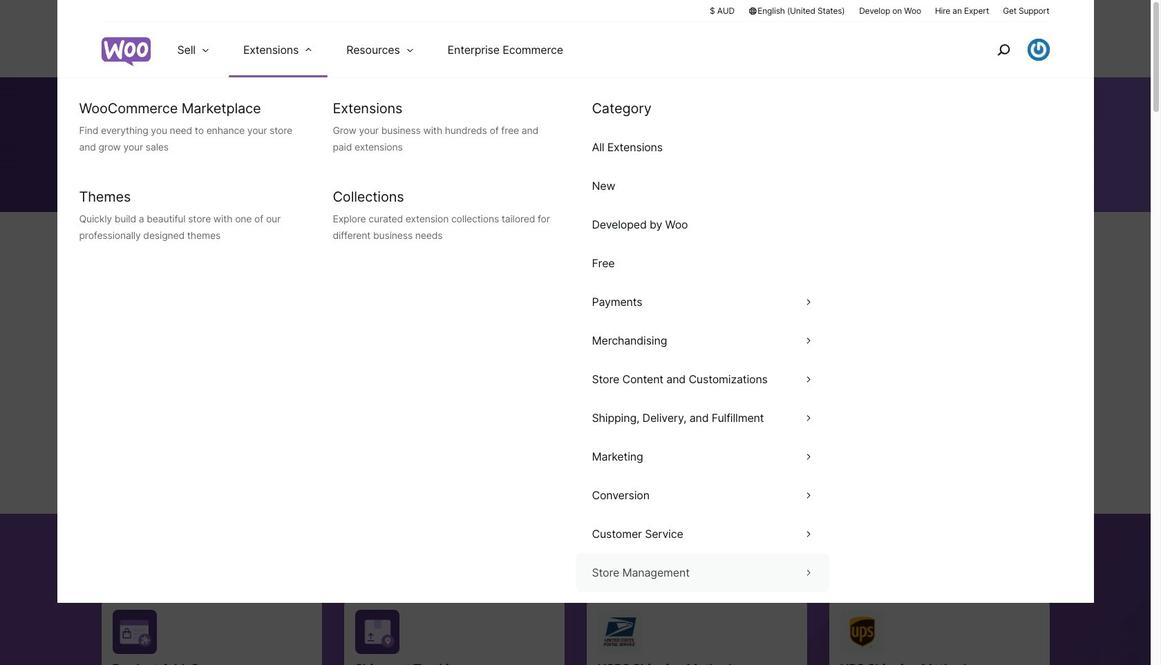 Task type: describe. For each thing, give the bounding box(es) containing it.
open account menu image
[[1028, 39, 1050, 61]]

service navigation menu element
[[968, 27, 1050, 72]]

search image
[[993, 39, 1015, 61]]



Task type: vqa. For each thing, say whether or not it's contained in the screenshot.
search themes search field
no



